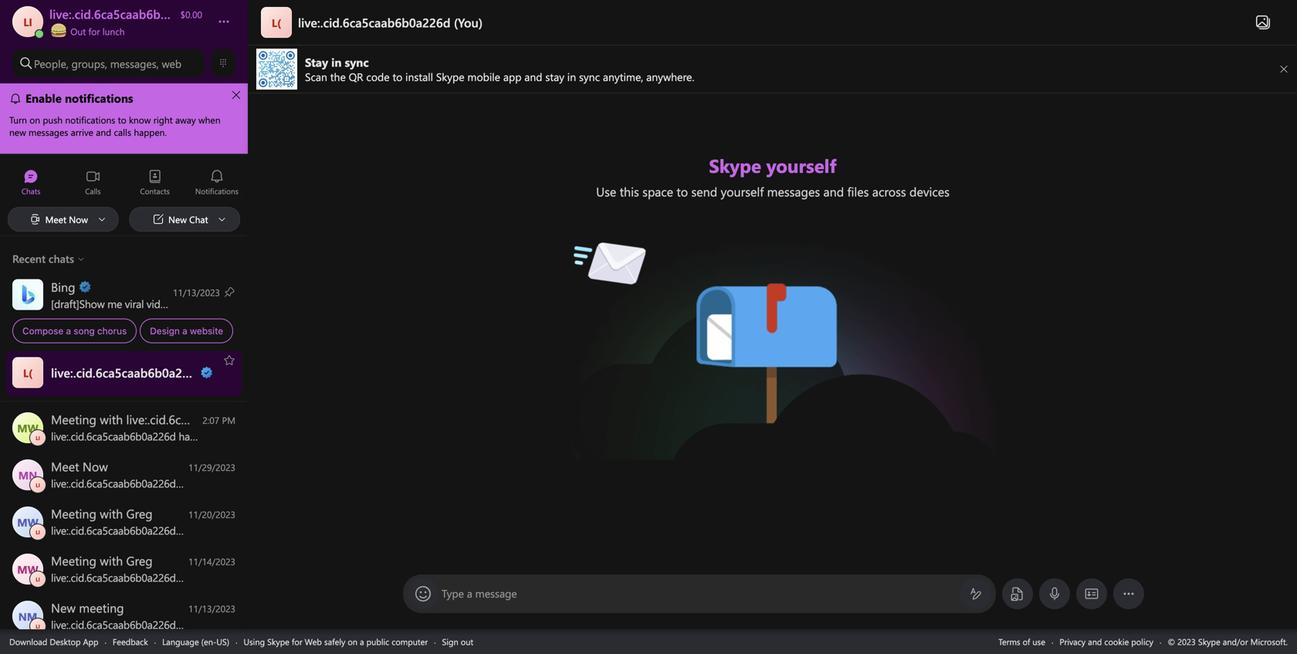 Task type: locate. For each thing, give the bounding box(es) containing it.
type
[[442, 586, 464, 600]]

privacy and cookie policy link
[[1060, 636, 1154, 648]]

1 horizontal spatial for
[[292, 636, 302, 648]]

a right the design
[[182, 326, 187, 336]]

0 horizontal spatial on
[[179, 297, 191, 311]]

terms of use
[[999, 636, 1046, 648]]

1 horizontal spatial on
[[348, 636, 358, 648]]

on
[[179, 297, 191, 311], [348, 636, 358, 648]]

language
[[162, 636, 199, 648]]

messages,
[[110, 56, 159, 70]]

a left public
[[360, 636, 364, 648]]

live:.cid.6ca5caab6b0a226d
[[298, 14, 451, 31]]

language (en-us) link
[[162, 636, 229, 648]]

public
[[367, 636, 389, 648]]

sign out link
[[442, 636, 474, 648]]

for inside button
[[88, 25, 100, 37]]

tab list
[[0, 162, 248, 205]]

type a message
[[442, 586, 517, 600]]

using skype for web safely on a public computer
[[244, 636, 428, 648]]

policy
[[1132, 636, 1154, 648]]

web
[[162, 56, 182, 70]]

a
[[66, 326, 71, 336], [182, 326, 187, 336], [467, 586, 473, 600], [360, 636, 364, 648]]

a right type
[[467, 586, 473, 600]]

of
[[1023, 636, 1030, 648]]

on right 'safely'
[[348, 636, 358, 648]]

download desktop app
[[9, 636, 98, 648]]

a left song
[[66, 326, 71, 336]]

[draft]show me viral videos on tiktok
[[51, 297, 223, 311]]

use
[[1033, 636, 1046, 648]]

design
[[150, 326, 180, 336]]

chorus
[[97, 326, 127, 336]]

(you)
[[454, 14, 483, 31]]

people, groups, messages, web button
[[12, 49, 205, 77]]

on left the tiktok on the top
[[179, 297, 191, 311]]

0 vertical spatial on
[[179, 297, 191, 311]]

me
[[107, 297, 122, 311]]

web
[[305, 636, 322, 648]]

out
[[461, 636, 474, 648]]

0 vertical spatial for
[[88, 25, 100, 37]]

skype
[[267, 636, 290, 648]]

app
[[83, 636, 98, 648]]

for right out
[[88, 25, 100, 37]]

for
[[88, 25, 100, 37], [292, 636, 302, 648]]

[draft]show
[[51, 297, 105, 311]]

viral
[[125, 297, 144, 311]]

out
[[70, 25, 86, 37]]

message
[[475, 586, 517, 600]]

desktop
[[50, 636, 81, 648]]

for left web
[[292, 636, 302, 648]]

using skype for web safely on a public computer link
[[244, 636, 428, 648]]

0 horizontal spatial for
[[88, 25, 100, 37]]

and
[[1088, 636, 1102, 648]]

cookie
[[1105, 636, 1129, 648]]

lunch
[[102, 25, 125, 37]]

Type a message text field
[[442, 586, 958, 602]]



Task type: describe. For each thing, give the bounding box(es) containing it.
compose a song chorus
[[22, 326, 127, 336]]

compose
[[22, 326, 63, 336]]

groups,
[[72, 56, 107, 70]]

live:.cid.6ca5caab6b0a226d (you)
[[298, 14, 483, 31]]

language (en-us)
[[162, 636, 229, 648]]

a for compose
[[66, 326, 71, 336]]

us)
[[217, 636, 229, 648]]

feedback link
[[113, 636, 148, 648]]

out for lunch
[[68, 25, 125, 37]]

out for lunch button
[[49, 22, 202, 37]]

privacy and cookie policy
[[1060, 636, 1154, 648]]

download
[[9, 636, 47, 648]]

website
[[190, 326, 223, 336]]

1 vertical spatial on
[[348, 636, 358, 648]]

tiktok
[[194, 297, 223, 311]]

a for design
[[182, 326, 187, 336]]

(en-
[[201, 636, 217, 648]]

1 vertical spatial for
[[292, 636, 302, 648]]

videos
[[147, 297, 176, 311]]

feedback
[[113, 636, 148, 648]]

privacy
[[1060, 636, 1086, 648]]

sign out
[[442, 636, 474, 648]]

a for type
[[467, 586, 473, 600]]

sign
[[442, 636, 459, 648]]

computer
[[392, 636, 428, 648]]

design a website
[[150, 326, 223, 336]]

download desktop app link
[[9, 636, 98, 648]]

people, groups, messages, web
[[34, 56, 182, 70]]

people,
[[34, 56, 69, 70]]

terms of use link
[[999, 636, 1046, 648]]

safely
[[324, 636, 345, 648]]

terms
[[999, 636, 1021, 648]]

using
[[244, 636, 265, 648]]

song
[[74, 326, 95, 336]]



Task type: vqa. For each thing, say whether or not it's contained in the screenshot.
with
no



